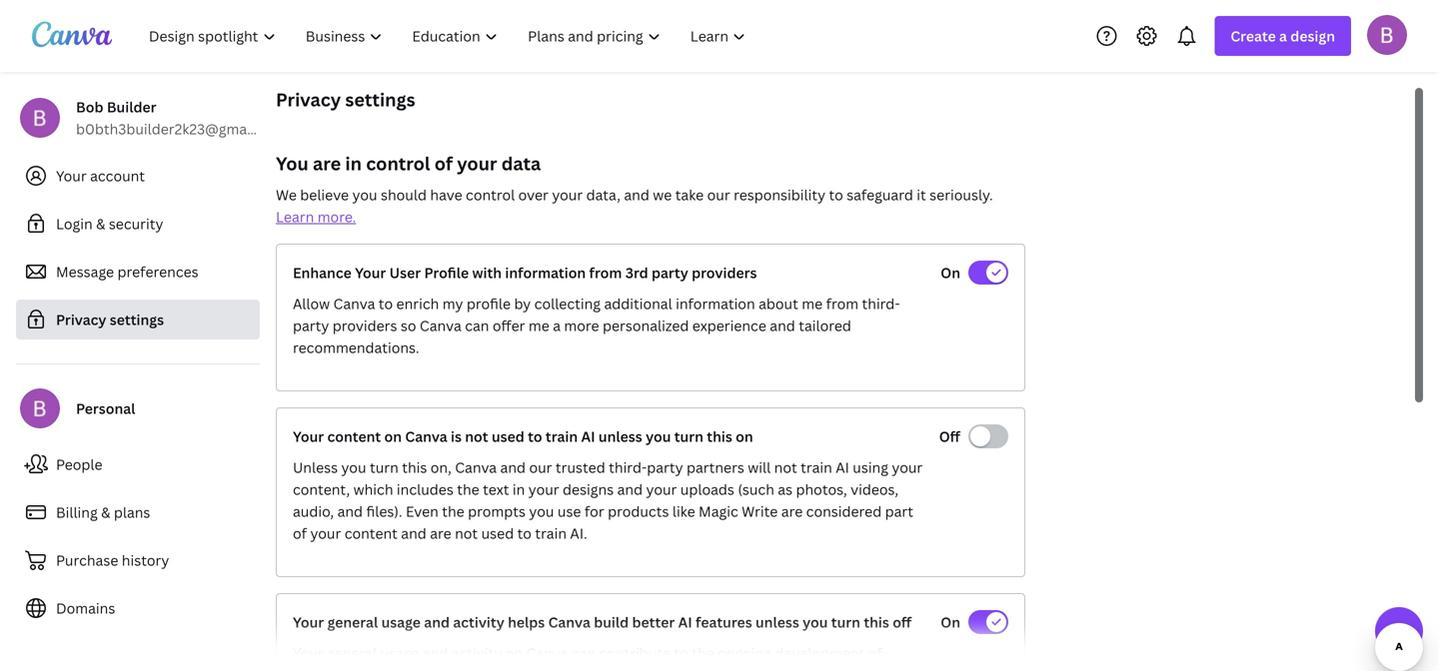 Task type: locate. For each thing, give the bounding box(es) containing it.
considered
[[806, 502, 882, 521]]

a left design
[[1279, 26, 1287, 45]]

1 horizontal spatial on
[[505, 644, 523, 663]]

2 general from the top
[[327, 644, 377, 663]]

trusted up "designs"
[[556, 458, 605, 477]]

0 vertical spatial on
[[941, 263, 960, 282]]

by
[[514, 294, 531, 313]]

1 horizontal spatial unless
[[418, 666, 463, 672]]

are down as
[[781, 502, 803, 521]]

your
[[457, 151, 497, 176], [552, 185, 583, 204], [892, 458, 923, 477], [528, 480, 559, 499], [646, 480, 677, 499], [310, 524, 341, 543]]

0 vertical spatial information
[[505, 263, 586, 282]]

can up the off,
[[571, 644, 596, 663]]

2 on from the top
[[941, 613, 960, 632]]

2 horizontal spatial third-
[[862, 294, 900, 313]]

& left plans
[[101, 503, 110, 522]]

in right text
[[513, 480, 525, 499]]

off
[[893, 613, 912, 632]]

unless
[[293, 458, 338, 477], [418, 666, 463, 672]]

you up which
[[341, 458, 366, 477]]

turn up which
[[370, 458, 399, 477]]

not down prompts
[[455, 524, 478, 543]]

off
[[939, 427, 960, 446]]

1 vertical spatial a
[[553, 316, 561, 335]]

of
[[434, 151, 453, 176], [293, 524, 307, 543], [868, 644, 882, 663]]

1 general from the top
[[327, 613, 378, 632]]

of up have
[[434, 151, 453, 176]]

1 horizontal spatial from
[[826, 294, 859, 313]]

on down helps
[[505, 644, 523, 663]]

2 horizontal spatial our
[[707, 185, 730, 204]]

0 vertical spatial are
[[313, 151, 341, 176]]

of right the development
[[868, 644, 882, 663]]

canva
[[333, 294, 375, 313], [420, 316, 462, 335], [405, 427, 447, 446], [455, 458, 497, 477], [548, 613, 591, 632], [526, 644, 568, 663], [581, 666, 623, 672]]

on inside your general usage and activity on canva can contribute to the ongoing development of better ai features. unless you turn this off, canva and our trusted third-party partners ma
[[505, 644, 523, 663]]

unless up content,
[[293, 458, 338, 477]]

not up as
[[774, 458, 797, 477]]

0 horizontal spatial unless
[[599, 427, 642, 446]]

& for billing
[[101, 503, 110, 522]]

2 vertical spatial are
[[430, 524, 451, 543]]

train
[[546, 427, 578, 446], [801, 458, 832, 477], [535, 524, 567, 543]]

the left text
[[457, 480, 479, 499]]

control left over
[[466, 185, 515, 204]]

you left the off,
[[467, 666, 492, 672]]

like
[[672, 502, 695, 521]]

me down by
[[529, 316, 549, 335]]

to left safeguard
[[829, 185, 843, 204]]

0 vertical spatial &
[[96, 214, 105, 233]]

partners up the uploads at the bottom of page
[[687, 458, 744, 477]]

0 vertical spatial settings
[[345, 87, 415, 112]]

& right login
[[96, 214, 105, 233]]

1 vertical spatial information
[[676, 294, 755, 313]]

1 vertical spatial control
[[466, 185, 515, 204]]

partners inside your general usage and activity on canva can contribute to the ongoing development of better ai features. unless you turn this off, canva and our trusted third-party partners ma
[[813, 666, 871, 672]]

0 horizontal spatial on
[[384, 427, 402, 446]]

unless up "designs"
[[599, 427, 642, 446]]

1 vertical spatial third-
[[609, 458, 647, 477]]

train up "designs"
[[546, 427, 578, 446]]

activity inside your general usage and activity on canva can contribute to the ongoing development of better ai features. unless you turn this off, canva and our trusted third-party partners ma
[[452, 644, 502, 663]]

your right over
[[552, 185, 583, 204]]

0 vertical spatial used
[[492, 427, 524, 446]]

privacy settings
[[276, 87, 415, 112], [56, 310, 164, 329]]

0 vertical spatial third-
[[862, 294, 900, 313]]

privacy settings down message preferences
[[56, 310, 164, 329]]

0 horizontal spatial third-
[[609, 458, 647, 477]]

you are in control of your data
[[276, 151, 541, 176]]

1 vertical spatial from
[[826, 294, 859, 313]]

this up the uploads at the bottom of page
[[707, 427, 732, 446]]

of inside unless you turn this on, canva and our trusted third-party partners will not train ai using your content, which includes the text in your designs and your uploads (such as photos, videos, audio, and files). even the prompts you use for products like magic write are considered part of your content and are not used to train ai.
[[293, 524, 307, 543]]

providers inside allow canva to enrich my profile by collecting additional information about me from third- party providers so canva can offer me a more personalized experience and tailored recommendations.
[[333, 316, 397, 335]]

0 horizontal spatial control
[[366, 151, 430, 176]]

0 horizontal spatial trusted
[[556, 458, 605, 477]]

ai up "designs"
[[581, 427, 595, 446]]

are up 'believe'
[[313, 151, 341, 176]]

1 vertical spatial activity
[[452, 644, 502, 663]]

used
[[492, 427, 524, 446], [481, 524, 514, 543]]

your
[[56, 166, 87, 185], [355, 263, 386, 282], [293, 427, 324, 446], [293, 613, 324, 632], [293, 644, 323, 663]]

party inside unless you turn this on, canva and our trusted third-party partners will not train ai using your content, which includes the text in your designs and your uploads (such as photos, videos, audio, and files). even the prompts you use for products like magic write are considered part of your content and are not used to train ai.
[[647, 458, 683, 477]]

create a design button
[[1215, 16, 1351, 56]]

your inside "link"
[[56, 166, 87, 185]]

we
[[653, 185, 672, 204]]

in inside unless you turn this on, canva and our trusted third-party partners will not train ai using your content, which includes the text in your designs and your uploads (such as photos, videos, audio, and files). even the prompts you use for products like magic write are considered part of your content and are not used to train ai.
[[513, 480, 525, 499]]

part
[[885, 502, 913, 521]]

2 vertical spatial not
[[455, 524, 478, 543]]

not right is
[[465, 427, 488, 446]]

to left enrich
[[379, 294, 393, 313]]

0 vertical spatial privacy
[[276, 87, 341, 112]]

of down audio,
[[293, 524, 307, 543]]

1 vertical spatial settings
[[110, 310, 164, 329]]

information
[[505, 263, 586, 282], [676, 294, 755, 313]]

content down files).
[[345, 524, 398, 543]]

b0bth3builder2k23@gmail.com
[[76, 119, 288, 138]]

0 vertical spatial unless
[[293, 458, 338, 477]]

1 vertical spatial trusted
[[682, 666, 731, 672]]

party
[[652, 263, 688, 282], [293, 316, 329, 335], [647, 458, 683, 477], [773, 666, 809, 672]]

turn inside unless you turn this on, canva and our trusted third-party partners will not train ai using your content, which includes the text in your designs and your uploads (such as photos, videos, audio, and files). even the prompts you use for products like magic write are considered part of your content and are not used to train ai.
[[370, 458, 399, 477]]

ai left features
[[678, 613, 692, 632]]

turn
[[674, 427, 704, 446], [370, 458, 399, 477], [831, 613, 860, 632], [495, 666, 524, 672]]

train up photos,
[[801, 458, 832, 477]]

general for your general usage and activity on canva can contribute to the ongoing development of better ai features. unless you turn this off, canva and our trusted third-party partners ma
[[327, 644, 377, 663]]

1 vertical spatial privacy settings
[[56, 310, 164, 329]]

on up which
[[384, 427, 402, 446]]

uploads
[[680, 480, 734, 499]]

0 vertical spatial a
[[1279, 26, 1287, 45]]

using
[[853, 458, 888, 477]]

used down prompts
[[481, 524, 514, 543]]

safeguard
[[847, 185, 913, 204]]

purchase history link
[[16, 541, 260, 581]]

content
[[327, 427, 381, 446], [345, 524, 398, 543]]

1 horizontal spatial control
[[466, 185, 515, 204]]

1 horizontal spatial privacy settings
[[276, 87, 415, 112]]

in
[[345, 151, 362, 176], [513, 480, 525, 499]]

your down audio,
[[310, 524, 341, 543]]

canva up text
[[455, 458, 497, 477]]

1 horizontal spatial providers
[[692, 263, 757, 282]]

enrich
[[396, 294, 439, 313]]

1 vertical spatial &
[[101, 503, 110, 522]]

party down the development
[[773, 666, 809, 672]]

information inside allow canva to enrich my profile by collecting additional information about me from third- party providers so canva can offer me a more personalized experience and tailored recommendations.
[[676, 294, 755, 313]]

this up includes
[[402, 458, 427, 477]]

1 vertical spatial of
[[293, 524, 307, 543]]

usage for on
[[380, 644, 419, 663]]

1 vertical spatial can
[[571, 644, 596, 663]]

0 vertical spatial usage
[[381, 613, 421, 632]]

1 horizontal spatial can
[[571, 644, 596, 663]]

this left the off,
[[528, 666, 553, 672]]

providers up experience
[[692, 263, 757, 282]]

1 vertical spatial providers
[[333, 316, 397, 335]]

turn up the development
[[831, 613, 860, 632]]

videos,
[[851, 480, 899, 499]]

to right is
[[528, 427, 542, 446]]

privacy settings link
[[16, 300, 260, 340]]

1 horizontal spatial information
[[676, 294, 755, 313]]

so
[[401, 316, 416, 335]]

information up collecting
[[505, 263, 586, 282]]

turn down helps
[[495, 666, 524, 672]]

can down profile
[[465, 316, 489, 335]]

text
[[483, 480, 509, 499]]

control
[[366, 151, 430, 176], [466, 185, 515, 204]]

1 vertical spatial unless
[[756, 613, 799, 632]]

on up will
[[736, 427, 753, 446]]

account
[[90, 166, 145, 185]]

can
[[465, 316, 489, 335], [571, 644, 596, 663]]

0 vertical spatial can
[[465, 316, 489, 335]]

used right is
[[492, 427, 524, 446]]

will
[[748, 458, 771, 477]]

0 horizontal spatial me
[[529, 316, 549, 335]]

settings down message preferences link
[[110, 310, 164, 329]]

0 vertical spatial of
[[434, 151, 453, 176]]

usage
[[381, 613, 421, 632], [380, 644, 419, 663]]

our down the contribute
[[655, 666, 678, 672]]

turn inside your general usage and activity on canva can contribute to the ongoing development of better ai features. unless you turn this off, canva and our trusted third-party partners ma
[[495, 666, 524, 672]]

? button
[[1375, 608, 1423, 656]]

better left features. at the left of page
[[293, 666, 335, 672]]

0 vertical spatial activity
[[453, 613, 504, 632]]

party up the uploads at the bottom of page
[[647, 458, 683, 477]]

your up have
[[457, 151, 497, 176]]

1 vertical spatial train
[[801, 458, 832, 477]]

preferences
[[117, 262, 199, 281]]

2 horizontal spatial of
[[868, 644, 882, 663]]

your account link
[[16, 156, 260, 196]]

1 on from the top
[[941, 263, 960, 282]]

settings
[[345, 87, 415, 112], [110, 310, 164, 329]]

you up the development
[[803, 613, 828, 632]]

0 horizontal spatial our
[[529, 458, 552, 477]]

login & security link
[[16, 204, 260, 244]]

general inside your general usage and activity on canva can contribute to the ongoing development of better ai features. unless you turn this off, canva and our trusted third-party partners ma
[[327, 644, 377, 663]]

to right the contribute
[[674, 644, 688, 663]]

0 horizontal spatial unless
[[293, 458, 338, 477]]

train left 'ai.'
[[535, 524, 567, 543]]

on
[[941, 263, 960, 282], [941, 613, 960, 632]]

we believe you should have control over your data, and we take our responsibility to safeguard it seriously. learn more.
[[276, 185, 993, 226]]

me
[[802, 294, 823, 313], [529, 316, 549, 335]]

1 vertical spatial in
[[513, 480, 525, 499]]

1 vertical spatial partners
[[813, 666, 871, 672]]

to down prompts
[[517, 524, 532, 543]]

on down seriously.
[[941, 263, 960, 282]]

providers up recommendations. on the left bottom of page
[[333, 316, 397, 335]]

3rd
[[625, 263, 648, 282]]

privacy
[[276, 87, 341, 112], [56, 310, 106, 329]]

builder
[[107, 97, 156, 116]]

a
[[1279, 26, 1287, 45], [553, 316, 561, 335]]

you up more.
[[352, 185, 377, 204]]

personalized
[[603, 316, 689, 335]]

1 horizontal spatial of
[[434, 151, 453, 176]]

0 vertical spatial from
[[589, 263, 622, 282]]

1 horizontal spatial in
[[513, 480, 525, 499]]

0 vertical spatial the
[[457, 480, 479, 499]]

1 vertical spatial are
[[781, 502, 803, 521]]

1 vertical spatial not
[[774, 458, 797, 477]]

your up like
[[646, 480, 677, 499]]

this left "off"
[[864, 613, 889, 632]]

1 horizontal spatial a
[[1279, 26, 1287, 45]]

1 vertical spatial general
[[327, 644, 377, 663]]

me up the tailored
[[802, 294, 823, 313]]

2 horizontal spatial are
[[781, 502, 803, 521]]

2 vertical spatial third-
[[735, 666, 773, 672]]

your for your content on canva is not used to train ai unless you turn this on
[[293, 427, 324, 446]]

1 vertical spatial usage
[[380, 644, 419, 663]]

ai inside your general usage and activity on canva can contribute to the ongoing development of better ai features. unless you turn this off, canva and our trusted third-party partners ma
[[339, 666, 352, 672]]

ai left using
[[836, 458, 849, 477]]

products
[[608, 502, 669, 521]]

your inside your general usage and activity on canva can contribute to the ongoing development of better ai features. unless you turn this off, canva and our trusted third-party partners ma
[[293, 644, 323, 663]]

2 vertical spatial our
[[655, 666, 678, 672]]

content up which
[[327, 427, 381, 446]]

unless up ongoing
[[756, 613, 799, 632]]

allow canva to enrich my profile by collecting additional information about me from third- party providers so canva can offer me a more personalized experience and tailored recommendations.
[[293, 294, 900, 357]]

history
[[122, 551, 169, 570]]

our down your content on canva is not used to train ai unless you turn this on
[[529, 458, 552, 477]]

profile
[[467, 294, 511, 313]]

unless right features. at the left of page
[[418, 666, 463, 672]]

1 vertical spatial used
[[481, 524, 514, 543]]

our right take
[[707, 185, 730, 204]]

1 horizontal spatial me
[[802, 294, 823, 313]]

the right even at the bottom of the page
[[442, 502, 464, 521]]

from left 3rd
[[589, 263, 622, 282]]

and
[[624, 185, 649, 204], [770, 316, 795, 335], [500, 458, 526, 477], [617, 480, 643, 499], [337, 502, 363, 521], [401, 524, 427, 543], [424, 613, 450, 632], [423, 644, 448, 663], [626, 666, 652, 672]]

0 vertical spatial privacy settings
[[276, 87, 415, 112]]

your general usage and activity on canva can contribute to the ongoing development of better ai features. unless you turn this off, canva and our trusted third-party partners ma
[[293, 644, 902, 672]]

photos,
[[796, 480, 847, 499]]

trusted inside unless you turn this on, canva and our trusted third-party partners will not train ai using your content, which includes the text in your designs and your uploads (such as photos, videos, audio, and files). even the prompts you use for products like magic write are considered part of your content and are not used to train ai.
[[556, 458, 605, 477]]

from up the tailored
[[826, 294, 859, 313]]

our
[[707, 185, 730, 204], [529, 458, 552, 477], [655, 666, 678, 672]]

0 horizontal spatial settings
[[110, 310, 164, 329]]

offer
[[493, 316, 525, 335]]

1 horizontal spatial third-
[[735, 666, 773, 672]]

privacy down message
[[56, 310, 106, 329]]

to inside the we believe you should have control over your data, and we take our responsibility to safeguard it seriously. learn more.
[[829, 185, 843, 204]]

partners down the development
[[813, 666, 871, 672]]

usage inside your general usage and activity on canva can contribute to the ongoing development of better ai features. unless you turn this off, canva and our trusted third-party partners ma
[[380, 644, 419, 663]]

1 horizontal spatial settings
[[345, 87, 415, 112]]

third-
[[862, 294, 900, 313], [609, 458, 647, 477], [735, 666, 773, 672]]

this inside unless you turn this on, canva and our trusted third-party partners will not train ai using your content, which includes the text in your designs and your uploads (such as photos, videos, audio, and files). even the prompts you use for products like magic write are considered part of your content and are not used to train ai.
[[402, 458, 427, 477]]

0 horizontal spatial can
[[465, 316, 489, 335]]

0 vertical spatial content
[[327, 427, 381, 446]]

trusted down ongoing
[[682, 666, 731, 672]]

better up the contribute
[[632, 613, 675, 632]]

0 vertical spatial partners
[[687, 458, 744, 477]]

2 vertical spatial train
[[535, 524, 567, 543]]

bob builder image
[[1367, 15, 1407, 55]]

security
[[109, 214, 163, 233]]

2 vertical spatial of
[[868, 644, 882, 663]]

& for login
[[96, 214, 105, 233]]

billing
[[56, 503, 98, 522]]

0 vertical spatial general
[[327, 613, 378, 632]]

can inside your general usage and activity on canva can contribute to the ongoing development of better ai features. unless you turn this off, canva and our trusted third-party partners ma
[[571, 644, 596, 663]]

on right "off"
[[941, 613, 960, 632]]

from
[[589, 263, 622, 282], [826, 294, 859, 313]]

canva right allow
[[333, 294, 375, 313]]

general
[[327, 613, 378, 632], [327, 644, 377, 663]]

and inside the we believe you should have control over your data, and we take our responsibility to safeguard it seriously. learn more.
[[624, 185, 649, 204]]

designs
[[563, 480, 614, 499]]

control up should
[[366, 151, 430, 176]]

over
[[518, 185, 549, 204]]

which
[[353, 480, 393, 499]]

you
[[352, 185, 377, 204], [646, 427, 671, 446], [341, 458, 366, 477], [529, 502, 554, 521], [803, 613, 828, 632], [467, 666, 492, 672]]

in up 'believe'
[[345, 151, 362, 176]]

1 vertical spatial unless
[[418, 666, 463, 672]]

0 horizontal spatial providers
[[333, 316, 397, 335]]

0 vertical spatial trusted
[[556, 458, 605, 477]]

1 horizontal spatial our
[[655, 666, 678, 672]]

canva left the build
[[548, 613, 591, 632]]

this inside your general usage and activity on canva can contribute to the ongoing development of better ai features. unless you turn this off, canva and our trusted third-party partners ma
[[528, 666, 553, 672]]

you left the use
[[529, 502, 554, 521]]

our inside the we believe you should have control over your data, and we take our responsibility to safeguard it seriously. learn more.
[[707, 185, 730, 204]]

settings up you are in control of your data
[[345, 87, 415, 112]]

a down collecting
[[553, 316, 561, 335]]

ai left features. at the left of page
[[339, 666, 352, 672]]

1 horizontal spatial trusted
[[682, 666, 731, 672]]

party inside allow canva to enrich my profile by collecting additional information about me from third- party providers so canva can offer me a more personalized experience and tailored recommendations.
[[293, 316, 329, 335]]

party down allow
[[293, 316, 329, 335]]

content,
[[293, 480, 350, 499]]

0 horizontal spatial of
[[293, 524, 307, 543]]

2 vertical spatial the
[[692, 644, 714, 663]]

0 horizontal spatial better
[[293, 666, 335, 672]]

privacy up the you
[[276, 87, 341, 112]]

top level navigation element
[[136, 16, 763, 56]]

0 vertical spatial train
[[546, 427, 578, 446]]

are down even at the bottom of the page
[[430, 524, 451, 543]]

your for your general usage and activity on canva can contribute to the ongoing development of better ai features. unless you turn this off, canva and our trusted third-party partners ma
[[293, 644, 323, 663]]

1 horizontal spatial better
[[632, 613, 675, 632]]

the
[[457, 480, 479, 499], [442, 502, 464, 521], [692, 644, 714, 663]]

to inside allow canva to enrich my profile by collecting additional information about me from third- party providers so canva can offer me a more personalized experience and tailored recommendations.
[[379, 294, 393, 313]]

you inside the we believe you should have control over your data, and we take our responsibility to safeguard it seriously. learn more.
[[352, 185, 377, 204]]

people link
[[16, 445, 260, 485]]

information up experience
[[676, 294, 755, 313]]

ai inside unless you turn this on, canva and our trusted third-party partners will not train ai using your content, which includes the text in your designs and your uploads (such as photos, videos, audio, and files). even the prompts you use for products like magic write are considered part of your content and are not used to train ai.
[[836, 458, 849, 477]]

enhance your user profile with information from 3rd party providers
[[293, 263, 757, 282]]

the down features
[[692, 644, 714, 663]]

1 vertical spatial content
[[345, 524, 398, 543]]

this
[[707, 427, 732, 446], [402, 458, 427, 477], [864, 613, 889, 632], [528, 666, 553, 672]]



Task type: describe. For each thing, give the bounding box(es) containing it.
to inside unless you turn this on, canva and our trusted third-party partners will not train ai using your content, which includes the text in your designs and your uploads (such as photos, videos, audio, and files). even the prompts you use for products like magic write are considered part of your content and are not used to train ai.
[[517, 524, 532, 543]]

0 horizontal spatial information
[[505, 263, 586, 282]]

0 vertical spatial unless
[[599, 427, 642, 446]]

login & security
[[56, 214, 163, 233]]

on,
[[431, 458, 452, 477]]

2 horizontal spatial on
[[736, 427, 753, 446]]

your up the use
[[528, 480, 559, 499]]

build
[[594, 613, 629, 632]]

we
[[276, 185, 297, 204]]

0 vertical spatial providers
[[692, 263, 757, 282]]

off,
[[556, 666, 578, 672]]

canva up the off,
[[526, 644, 568, 663]]

magic
[[699, 502, 738, 521]]

write
[[742, 502, 778, 521]]

use
[[558, 502, 581, 521]]

have
[[430, 185, 462, 204]]

profile
[[424, 263, 469, 282]]

a inside allow canva to enrich my profile by collecting additional information about me from third- party providers so canva can offer me a more personalized experience and tailored recommendations.
[[553, 316, 561, 335]]

0 vertical spatial control
[[366, 151, 430, 176]]

of inside your general usage and activity on canva can contribute to the ongoing development of better ai features. unless you turn this off, canva and our trusted third-party partners ma
[[868, 644, 882, 663]]

you
[[276, 151, 309, 176]]

your general usage and activity helps canva build better ai features unless you turn this off
[[293, 613, 912, 632]]

to inside your general usage and activity on canva can contribute to the ongoing development of better ai features. unless you turn this off, canva and our trusted third-party partners ma
[[674, 644, 688, 663]]

with
[[472, 263, 502, 282]]

about
[[759, 294, 798, 313]]

a inside dropdown button
[[1279, 26, 1287, 45]]

0 horizontal spatial privacy settings
[[56, 310, 164, 329]]

general for your general usage and activity helps canva build better ai features unless you turn this off
[[327, 613, 378, 632]]

on for allow canva to enrich my profile by collecting additional information about me from third- party providers so canva can offer me a more personalized experience and tailored recommendations.
[[941, 263, 960, 282]]

canva left is
[[405, 427, 447, 446]]

activity for helps
[[453, 613, 504, 632]]

1 vertical spatial me
[[529, 316, 549, 335]]

as
[[778, 480, 793, 499]]

control inside the we believe you should have control over your data, and we take our responsibility to safeguard it seriously. learn more.
[[466, 185, 515, 204]]

your for your general usage and activity helps canva build better ai features unless you turn this off
[[293, 613, 324, 632]]

more
[[564, 316, 599, 335]]

development
[[775, 644, 865, 663]]

it
[[917, 185, 926, 204]]

(such
[[738, 480, 774, 499]]

third- inside unless you turn this on, canva and our trusted third-party partners will not train ai using your content, which includes the text in your designs and your uploads (such as photos, videos, audio, and files). even the prompts you use for products like magic write are considered part of your content and are not used to train ai.
[[609, 458, 647, 477]]

party inside your general usage and activity on canva can contribute to the ongoing development of better ai features. unless you turn this off, canva and our trusted third-party partners ma
[[773, 666, 809, 672]]

canva right the off,
[[581, 666, 623, 672]]

bob
[[76, 97, 103, 116]]

contribute
[[599, 644, 671, 663]]

trusted inside your general usage and activity on canva can contribute to the ongoing development of better ai features. unless you turn this off, canva and our trusted third-party partners ma
[[682, 666, 731, 672]]

used inside unless you turn this on, canva and our trusted third-party partners will not train ai using your content, which includes the text in your designs and your uploads (such as photos, videos, audio, and files). even the prompts you use for products like magic write are considered part of your content and are not used to train ai.
[[481, 524, 514, 543]]

1 horizontal spatial privacy
[[276, 87, 341, 112]]

purchase history
[[56, 551, 169, 570]]

audio,
[[293, 502, 334, 521]]

your inside the we believe you should have control over your data, and we take our responsibility to safeguard it seriously. learn more.
[[552, 185, 583, 204]]

canva down my
[[420, 316, 462, 335]]

recommendations.
[[293, 338, 419, 357]]

0 horizontal spatial privacy
[[56, 310, 106, 329]]

people
[[56, 455, 102, 474]]

your for your account
[[56, 166, 87, 185]]

partners inside unless you turn this on, canva and our trusted third-party partners will not train ai using your content, which includes the text in your designs and your uploads (such as photos, videos, audio, and files). even the prompts you use for products like magic write are considered part of your content and are not used to train ai.
[[687, 458, 744, 477]]

personal
[[76, 399, 135, 418]]

1 vertical spatial the
[[442, 502, 464, 521]]

believe
[[300, 185, 349, 204]]

responsibility
[[734, 185, 826, 204]]

learn
[[276, 207, 314, 226]]

third- inside allow canva to enrich my profile by collecting additional information about me from third- party providers so canva can offer me a more personalized experience and tailored recommendations.
[[862, 294, 900, 313]]

create a design
[[1231, 26, 1335, 45]]

bob builder b0bth3builder2k23@gmail.com
[[76, 97, 288, 138]]

tailored
[[799, 316, 851, 335]]

features
[[696, 613, 752, 632]]

message preferences link
[[16, 252, 260, 292]]

the inside your general usage and activity on canva can contribute to the ongoing development of better ai features. unless you turn this off, canva and our trusted third-party partners ma
[[692, 644, 714, 663]]

your right using
[[892, 458, 923, 477]]

?
[[1394, 617, 1405, 646]]

0 vertical spatial not
[[465, 427, 488, 446]]

on for your general usage and activity on canva can contribute to the ongoing development of better ai features. unless you turn this off, canva and our trusted third-party partners ma
[[941, 613, 960, 632]]

content inside unless you turn this on, canva and our trusted third-party partners will not train ai using your content, which includes the text in your designs and your uploads (such as photos, videos, audio, and files). even the prompts you use for products like magic write are considered part of your content and are not used to train ai.
[[345, 524, 398, 543]]

features.
[[356, 666, 415, 672]]

third- inside your general usage and activity on canva can contribute to the ongoing development of better ai features. unless you turn this off, canva and our trusted third-party partners ma
[[735, 666, 773, 672]]

should
[[381, 185, 427, 204]]

my
[[442, 294, 463, 313]]

and inside allow canva to enrich my profile by collecting additional information about me from third- party providers so canva can offer me a more personalized experience and tailored recommendations.
[[770, 316, 795, 335]]

1 horizontal spatial are
[[430, 524, 451, 543]]

better inside your general usage and activity on canva can contribute to the ongoing development of better ai features. unless you turn this off, canva and our trusted third-party partners ma
[[293, 666, 335, 672]]

our inside unless you turn this on, canva and our trusted third-party partners will not train ai using your content, which includes the text in your designs and your uploads (such as photos, videos, audio, and files). even the prompts you use for products like magic write are considered part of your content and are not used to train ai.
[[529, 458, 552, 477]]

unless inside your general usage and activity on canva can contribute to the ongoing development of better ai features. unless you turn this off, canva and our trusted third-party partners ma
[[418, 666, 463, 672]]

data,
[[586, 185, 621, 204]]

is
[[451, 427, 462, 446]]

enhance
[[293, 263, 352, 282]]

more.
[[318, 207, 356, 226]]

plans
[[114, 503, 150, 522]]

user
[[389, 263, 421, 282]]

ai.
[[570, 524, 587, 543]]

learn more. link
[[276, 207, 356, 226]]

our inside your general usage and activity on canva can contribute to the ongoing development of better ai features. unless you turn this off, canva and our trusted third-party partners ma
[[655, 666, 678, 672]]

additional
[[604, 294, 672, 313]]

purchase
[[56, 551, 118, 570]]

1 horizontal spatial unless
[[756, 613, 799, 632]]

for
[[585, 502, 604, 521]]

message
[[56, 262, 114, 281]]

from inside allow canva to enrich my profile by collecting additional information about me from third- party providers so canva can offer me a more personalized experience and tailored recommendations.
[[826, 294, 859, 313]]

seriously.
[[930, 185, 993, 204]]

party right 3rd
[[652, 263, 688, 282]]

your content on canva is not used to train ai unless you turn this on
[[293, 427, 753, 446]]

data
[[501, 151, 541, 176]]

you inside your general usage and activity on canva can contribute to the ongoing development of better ai features. unless you turn this off, canva and our trusted third-party partners ma
[[467, 666, 492, 672]]

experience
[[692, 316, 766, 335]]

0 horizontal spatial are
[[313, 151, 341, 176]]

0 horizontal spatial in
[[345, 151, 362, 176]]

allow
[[293, 294, 330, 313]]

billing & plans
[[56, 503, 150, 522]]

billing & plans link
[[16, 493, 260, 533]]

files).
[[366, 502, 402, 521]]

helps
[[508, 613, 545, 632]]

unless inside unless you turn this on, canva and our trusted third-party partners will not train ai using your content, which includes the text in your designs and your uploads (such as photos, videos, audio, and files). even the prompts you use for products like magic write are considered part of your content and are not used to train ai.
[[293, 458, 338, 477]]

message preferences
[[56, 262, 199, 281]]

you up products
[[646, 427, 671, 446]]

even
[[406, 502, 439, 521]]

login
[[56, 214, 93, 233]]

can inside allow canva to enrich my profile by collecting additional information about me from third- party providers so canva can offer me a more personalized experience and tailored recommendations.
[[465, 316, 489, 335]]

prompts
[[468, 502, 526, 521]]

domains
[[56, 599, 115, 618]]

activity for on
[[452, 644, 502, 663]]

canva inside unless you turn this on, canva and our trusted third-party partners will not train ai using your content, which includes the text in your designs and your uploads (such as photos, videos, audio, and files). even the prompts you use for products like magic write are considered part of your content and are not used to train ai.
[[455, 458, 497, 477]]

turn up the uploads at the bottom of page
[[674, 427, 704, 446]]

collecting
[[534, 294, 601, 313]]

create
[[1231, 26, 1276, 45]]

usage for helps
[[381, 613, 421, 632]]



Task type: vqa. For each thing, say whether or not it's contained in the screenshot.
the middle not
yes



